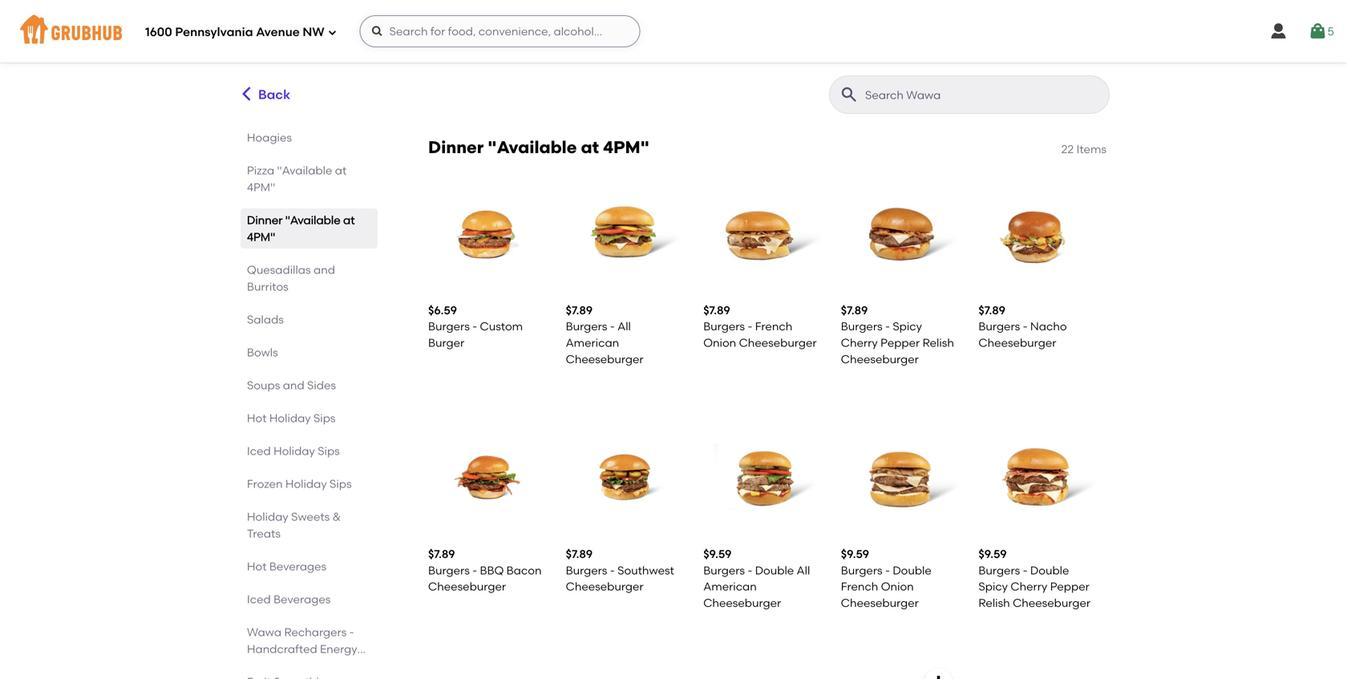 Task type: vqa. For each thing, say whether or not it's contained in the screenshot.
Search Wawa search box
yes



Task type: locate. For each thing, give the bounding box(es) containing it.
- inside wawa rechargers - handcrafted energy drinks (contains caffeine)
[[349, 626, 354, 639]]

1 vertical spatial 4pm"
[[247, 180, 275, 194]]

0 horizontal spatial onion
[[703, 336, 736, 350]]

frozen holiday sips tab
[[247, 476, 371, 492]]

- inside $9.59 burgers - double spicy cherry pepper relish cheeseburger
[[1023, 564, 1028, 577]]

cheeseburger inside $7.89 burgers - spicy cherry pepper relish cheeseburger
[[841, 352, 919, 366]]

0 vertical spatial dinner
[[428, 137, 484, 158]]

$7.89 burgers - spicy cherry pepper relish cheeseburger
[[841, 304, 954, 366]]

relish inside $7.89 burgers - spicy cherry pepper relish cheeseburger
[[923, 336, 954, 350]]

holiday down hot holiday sips
[[274, 444, 315, 458]]

double inside $9.59 burgers - double spicy cherry pepper relish cheeseburger
[[1030, 564, 1069, 577]]

4pm" inside pizza "available at 4pm"
[[247, 180, 275, 194]]

and left sides
[[283, 379, 304, 392]]

onion
[[703, 336, 736, 350], [881, 580, 914, 593]]

french
[[755, 320, 793, 333], [841, 580, 878, 593]]

$7.89 inside $7.89 burgers - spicy cherry pepper relish cheeseburger
[[841, 304, 868, 317]]

double inside $9.59 burgers - double all american cheeseburger
[[755, 564, 794, 577]]

bbq
[[480, 564, 504, 577]]

holiday for hot
[[269, 411, 311, 425]]

1 horizontal spatial dinner "available at 4pm"
[[428, 137, 649, 158]]

holiday for iced
[[274, 444, 315, 458]]

2 vertical spatial 4pm"
[[247, 230, 275, 244]]

burgers - nacho cheeseburger image
[[979, 175, 1097, 293]]

2 vertical spatial at
[[343, 213, 355, 227]]

bacon
[[507, 564, 542, 577]]

svg image inside 5 button
[[1309, 22, 1328, 41]]

hot for hot holiday sips
[[247, 411, 267, 425]]

1 horizontal spatial relish
[[979, 596, 1010, 610]]

holiday up treats
[[247, 510, 289, 524]]

burritos
[[247, 280, 289, 294]]

burgers - double spicy cherry pepper relish cheeseburger image
[[979, 419, 1097, 537]]

1 vertical spatial relish
[[979, 596, 1010, 610]]

$7.89
[[566, 304, 593, 317], [703, 304, 730, 317], [841, 304, 868, 317], [979, 304, 1006, 317], [428, 547, 455, 561], [566, 547, 593, 561]]

sips down hot holiday sips tab
[[318, 444, 340, 458]]

frozen
[[247, 477, 283, 491]]

dinner "available at 4pm"
[[428, 137, 649, 158], [247, 213, 355, 244]]

cherry inside $7.89 burgers - spicy cherry pepper relish cheeseburger
[[841, 336, 878, 350]]

2 vertical spatial sips
[[330, 477, 352, 491]]

1 vertical spatial iced
[[247, 593, 271, 606]]

3 double from the left
[[1030, 564, 1069, 577]]

1 double from the left
[[755, 564, 794, 577]]

burgers for burgers - bbq bacon cheeseburger
[[428, 564, 470, 577]]

american inside $7.89 burgers - all american cheeseburger
[[566, 336, 619, 350]]

0 horizontal spatial all
[[618, 320, 631, 333]]

hot inside tab
[[247, 411, 267, 425]]

burgers inside $9.59 burgers - double spicy cherry pepper relish cheeseburger
[[979, 564, 1020, 577]]

5
[[1328, 24, 1334, 38]]

$7.89 for $7.89 burgers - southwest cheeseburger
[[566, 547, 593, 561]]

4pm" inside dinner "available at 4pm" tab
[[247, 230, 275, 244]]

1 hot from the top
[[247, 411, 267, 425]]

1 vertical spatial french
[[841, 580, 878, 593]]

iced up frozen
[[247, 444, 271, 458]]

at inside pizza "available at 4pm"
[[335, 164, 347, 177]]

"available inside pizza "available at 4pm"
[[277, 164, 332, 177]]

hot down treats
[[247, 560, 267, 573]]

0 vertical spatial beverages
[[269, 560, 327, 573]]

burgers for burgers - double all american cheeseburger
[[703, 564, 745, 577]]

0 vertical spatial sips
[[314, 411, 336, 425]]

cherry
[[841, 336, 878, 350], [1011, 580, 1048, 593]]

1 vertical spatial spicy
[[979, 580, 1008, 593]]

hoagies tab
[[247, 129, 371, 146]]

1 vertical spatial cherry
[[1011, 580, 1048, 593]]

hot inside tab
[[247, 560, 267, 573]]

- inside $6.59 burgers - custom burger
[[472, 320, 477, 333]]

nw
[[303, 25, 325, 39]]

burgers inside $6.59 burgers - custom burger
[[428, 320, 470, 333]]

0 vertical spatial spicy
[[893, 320, 922, 333]]

4pm" for dinner "available at 4pm" tab
[[247, 230, 275, 244]]

pizza "available at 4pm"
[[247, 164, 347, 194]]

- for burgers - spicy cherry pepper relish cheeseburger
[[885, 320, 890, 333]]

$9.59 inside $9.59 burgers - double all american cheeseburger
[[703, 547, 732, 561]]

0 horizontal spatial pepper
[[881, 336, 920, 350]]

1 horizontal spatial dinner
[[428, 137, 484, 158]]

0 horizontal spatial spicy
[[893, 320, 922, 333]]

iced beverages
[[247, 593, 331, 606]]

burgers inside $7.89 burgers - french onion cheeseburger
[[703, 320, 745, 333]]

all
[[618, 320, 631, 333], [797, 564, 810, 577]]

0 vertical spatial cherry
[[841, 336, 878, 350]]

1 horizontal spatial $9.59
[[841, 547, 869, 561]]

$9.59 burgers - double spicy cherry pepper relish cheeseburger
[[979, 547, 1091, 610]]

pizza
[[247, 164, 274, 177]]

$9.59 inside '$9.59 burgers - double french onion cheeseburger'
[[841, 547, 869, 561]]

pepper inside $9.59 burgers - double spicy cherry pepper relish cheeseburger
[[1050, 580, 1090, 593]]

iced
[[247, 444, 271, 458], [247, 593, 271, 606]]

$6.59 burgers - custom burger
[[428, 304, 523, 350]]

0 horizontal spatial $9.59
[[703, 547, 732, 561]]

1 iced from the top
[[247, 444, 271, 458]]

holiday down iced holiday sips tab
[[285, 477, 327, 491]]

- inside $7.89 burgers - french onion cheeseburger
[[748, 320, 753, 333]]

burgers for burgers - double french onion cheeseburger
[[841, 564, 883, 577]]

$7.89 inside "$7.89 burgers - nacho cheeseburger"
[[979, 304, 1006, 317]]

regular - fries image
[[841, 663, 959, 679]]

$7.89 for $7.89 burgers - nacho cheeseburger
[[979, 304, 1006, 317]]

0 horizontal spatial american
[[566, 336, 619, 350]]

0 vertical spatial onion
[[703, 336, 736, 350]]

1 horizontal spatial double
[[893, 564, 932, 577]]

cheeseburger inside $9.59 burgers - double all american cheeseburger
[[703, 596, 781, 610]]

sips down sides
[[314, 411, 336, 425]]

0 horizontal spatial double
[[755, 564, 794, 577]]

all inside $9.59 burgers - double all american cheeseburger
[[797, 564, 810, 577]]

4pm" for pizza "available at 4pm" tab
[[247, 180, 275, 194]]

quesadillas and burritos
[[247, 263, 335, 294]]

nacho
[[1030, 320, 1067, 333]]

french inside '$9.59 burgers - double french onion cheeseburger'
[[841, 580, 878, 593]]

beverages up iced beverages
[[269, 560, 327, 573]]

sips inside frozen holiday sips tab
[[330, 477, 352, 491]]

spicy inside $7.89 burgers - spicy cherry pepper relish cheeseburger
[[893, 320, 922, 333]]

cherry inside $9.59 burgers - double spicy cherry pepper relish cheeseburger
[[1011, 580, 1048, 593]]

3 $9.59 from the left
[[979, 547, 1007, 561]]

1 horizontal spatial american
[[703, 580, 757, 593]]

burgers - double all american cheeseburger image
[[703, 419, 822, 537]]

handcrafted
[[247, 642, 317, 656]]

"available for pizza "available at 4pm" tab
[[277, 164, 332, 177]]

$7.89 inside $7.89 burgers - all american cheeseburger
[[566, 304, 593, 317]]

at inside dinner "available at 4pm" tab
[[343, 213, 355, 227]]

1 vertical spatial and
[[283, 379, 304, 392]]

burgers for burgers - all american cheeseburger
[[566, 320, 607, 333]]

holiday down soups and sides at the bottom left of page
[[269, 411, 311, 425]]

sips inside hot holiday sips tab
[[314, 411, 336, 425]]

- inside "$7.89 burgers - nacho cheeseburger"
[[1023, 320, 1028, 333]]

2 vertical spatial "available
[[285, 213, 341, 227]]

burgers - southwest cheeseburger image
[[566, 419, 684, 537]]

cheeseburger inside $9.59 burgers - double spicy cherry pepper relish cheeseburger
[[1013, 596, 1091, 610]]

2 double from the left
[[893, 564, 932, 577]]

$7.89 burgers - bbq bacon cheeseburger
[[428, 547, 542, 593]]

1 $9.59 from the left
[[703, 547, 732, 561]]

iced holiday sips tab
[[247, 443, 371, 460]]

2 $9.59 from the left
[[841, 547, 869, 561]]

pepper
[[881, 336, 920, 350], [1050, 580, 1090, 593]]

$7.89 burgers - french onion cheeseburger
[[703, 304, 817, 350]]

- for burgers - custom burger
[[472, 320, 477, 333]]

1 vertical spatial at
[[335, 164, 347, 177]]

iced up wawa
[[247, 593, 271, 606]]

salads tab
[[247, 311, 371, 328]]

pennsylvania
[[175, 25, 253, 39]]

wawa rechargers - handcrafted energy drinks (contains caffeine) tab
[[247, 624, 371, 679]]

burgers inside $7.89 burgers - spicy cherry pepper relish cheeseburger
[[841, 320, 883, 333]]

1 vertical spatial dinner
[[247, 213, 283, 227]]

double inside '$9.59 burgers - double french onion cheeseburger'
[[893, 564, 932, 577]]

burgers inside $7.89 burgers - southwest cheeseburger
[[566, 564, 607, 577]]

dinner "available at 4pm" inside tab
[[247, 213, 355, 244]]

tab
[[247, 674, 371, 679]]

main navigation navigation
[[0, 0, 1347, 63]]

onion inside $7.89 burgers - french onion cheeseburger
[[703, 336, 736, 350]]

at
[[581, 137, 599, 158], [335, 164, 347, 177], [343, 213, 355, 227]]

sips inside iced holiday sips tab
[[318, 444, 340, 458]]

-
[[472, 320, 477, 333], [610, 320, 615, 333], [748, 320, 753, 333], [885, 320, 890, 333], [1023, 320, 1028, 333], [472, 564, 477, 577], [610, 564, 615, 577], [748, 564, 753, 577], [885, 564, 890, 577], [1023, 564, 1028, 577], [349, 626, 354, 639]]

iced for iced holiday sips
[[247, 444, 271, 458]]

pepper inside $7.89 burgers - spicy cherry pepper relish cheeseburger
[[881, 336, 920, 350]]

- for burgers - bbq bacon cheeseburger
[[472, 564, 477, 577]]

burgers for burgers - custom burger
[[428, 320, 470, 333]]

2 iced from the top
[[247, 593, 271, 606]]

sips
[[314, 411, 336, 425], [318, 444, 340, 458], [330, 477, 352, 491]]

$7.89 for $7.89 burgers - spicy cherry pepper relish cheeseburger
[[841, 304, 868, 317]]

american
[[566, 336, 619, 350], [703, 580, 757, 593]]

pizza "available at 4pm" tab
[[247, 162, 371, 196]]

caret left icon image
[[238, 86, 255, 102]]

$9.59
[[703, 547, 732, 561], [841, 547, 869, 561], [979, 547, 1007, 561]]

$9.59 inside $9.59 burgers - double spicy cherry pepper relish cheeseburger
[[979, 547, 1007, 561]]

1 vertical spatial onion
[[881, 580, 914, 593]]

$7.89 inside $7.89 burgers - southwest cheeseburger
[[566, 547, 593, 561]]

and down dinner "available at 4pm" tab
[[314, 263, 335, 277]]

burgers inside $7.89 burgers - all american cheeseburger
[[566, 320, 607, 333]]

0 vertical spatial all
[[618, 320, 631, 333]]

- inside $7.89 burgers - spicy cherry pepper relish cheeseburger
[[885, 320, 890, 333]]

0 vertical spatial and
[[314, 263, 335, 277]]

and
[[314, 263, 335, 277], [283, 379, 304, 392]]

burgers inside "$7.89 burgers - nacho cheeseburger"
[[979, 320, 1020, 333]]

1 vertical spatial hot
[[247, 560, 267, 573]]

1 vertical spatial all
[[797, 564, 810, 577]]

$7.89 burgers - nacho cheeseburger
[[979, 304, 1067, 350]]

- inside the $7.89 burgers - bbq bacon cheeseburger
[[472, 564, 477, 577]]

double for cherry
[[1030, 564, 1069, 577]]

hot
[[247, 411, 267, 425], [247, 560, 267, 573]]

burgers for burgers - southwest cheeseburger
[[566, 564, 607, 577]]

sweets
[[291, 510, 330, 524]]

$7.89 for $7.89 burgers - all american cheeseburger
[[566, 304, 593, 317]]

0 horizontal spatial dinner "available at 4pm"
[[247, 213, 355, 244]]

1 vertical spatial beverages
[[274, 593, 331, 606]]

cheeseburger inside "$7.89 burgers - nacho cheeseburger"
[[979, 336, 1057, 350]]

$9.59 burgers - double all american cheeseburger
[[703, 547, 810, 610]]

1 vertical spatial dinner "available at 4pm"
[[247, 213, 355, 244]]

soups
[[247, 379, 280, 392]]

rechargers
[[284, 626, 347, 639]]

double for american
[[755, 564, 794, 577]]

- for burgers - southwest cheeseburger
[[610, 564, 615, 577]]

burgers for burgers - spicy cherry pepper relish cheeseburger
[[841, 320, 883, 333]]

iced for iced beverages
[[247, 593, 271, 606]]

double
[[755, 564, 794, 577], [893, 564, 932, 577], [1030, 564, 1069, 577]]

hot down soups
[[247, 411, 267, 425]]

burgers inside $9.59 burgers - double all american cheeseburger
[[703, 564, 745, 577]]

2 horizontal spatial $9.59
[[979, 547, 1007, 561]]

1 horizontal spatial french
[[841, 580, 878, 593]]

- for burgers - all american cheeseburger
[[610, 320, 615, 333]]

1 vertical spatial pepper
[[1050, 580, 1090, 593]]

wawa rechargers - handcrafted energy drinks (contains caffeine)
[[247, 626, 357, 679]]

2 horizontal spatial double
[[1030, 564, 1069, 577]]

0 vertical spatial french
[[755, 320, 793, 333]]

$7.89 inside the $7.89 burgers - bbq bacon cheeseburger
[[428, 547, 455, 561]]

sides
[[307, 379, 336, 392]]

- inside $7.89 burgers - all american cheeseburger
[[610, 320, 615, 333]]

1 horizontal spatial all
[[797, 564, 810, 577]]

2 hot from the top
[[247, 560, 267, 573]]

svg image
[[1269, 22, 1288, 41], [1309, 22, 1328, 41], [371, 25, 384, 38], [929, 674, 948, 679]]

avenue
[[256, 25, 300, 39]]

holiday inside tab
[[269, 411, 311, 425]]

1 horizontal spatial onion
[[881, 580, 914, 593]]

0 vertical spatial pepper
[[881, 336, 920, 350]]

relish
[[923, 336, 954, 350], [979, 596, 1010, 610]]

burgers - double french onion cheeseburger image
[[841, 419, 959, 537]]

0 vertical spatial relish
[[923, 336, 954, 350]]

french inside $7.89 burgers - french onion cheeseburger
[[755, 320, 793, 333]]

1 vertical spatial sips
[[318, 444, 340, 458]]

burgers for burgers - double spicy cherry pepper relish cheeseburger
[[979, 564, 1020, 577]]

- inside '$9.59 burgers - double french onion cheeseburger'
[[885, 564, 890, 577]]

beverages down hot beverages tab at the left bottom of page
[[274, 593, 331, 606]]

sips for hot holiday sips
[[314, 411, 336, 425]]

"available
[[488, 137, 577, 158], [277, 164, 332, 177], [285, 213, 341, 227]]

4pm"
[[603, 137, 649, 158], [247, 180, 275, 194], [247, 230, 275, 244]]

cheeseburger
[[739, 336, 817, 350], [979, 336, 1057, 350], [566, 352, 644, 366], [841, 352, 919, 366], [428, 580, 506, 593], [566, 580, 644, 593], [703, 596, 781, 610], [841, 596, 919, 610], [1013, 596, 1091, 610]]

burgers for burgers - nacho cheeseburger
[[979, 320, 1020, 333]]

- for burgers - double spicy cherry pepper relish cheeseburger
[[1023, 564, 1028, 577]]

beverages
[[269, 560, 327, 573], [274, 593, 331, 606]]

22 items
[[1061, 142, 1107, 156]]

dinner
[[428, 137, 484, 158], [247, 213, 283, 227]]

caffeine)
[[247, 676, 298, 679]]

burgers
[[428, 320, 470, 333], [566, 320, 607, 333], [703, 320, 745, 333], [841, 320, 883, 333], [979, 320, 1020, 333], [428, 564, 470, 577], [566, 564, 607, 577], [703, 564, 745, 577], [841, 564, 883, 577], [979, 564, 1020, 577]]

burgers inside the $7.89 burgers - bbq bacon cheeseburger
[[428, 564, 470, 577]]

$7.89 inside $7.89 burgers - french onion cheeseburger
[[703, 304, 730, 317]]

and inside "quesadillas and burritos"
[[314, 263, 335, 277]]

- inside $7.89 burgers - southwest cheeseburger
[[610, 564, 615, 577]]

Search Wawa search field
[[864, 87, 1104, 103]]

0 vertical spatial american
[[566, 336, 619, 350]]

$9.59 burgers - double french onion cheeseburger
[[841, 547, 932, 610]]

1 horizontal spatial pepper
[[1050, 580, 1090, 593]]

1 horizontal spatial cherry
[[1011, 580, 1048, 593]]

cheeseburger inside '$9.59 burgers - double french onion cheeseburger'
[[841, 596, 919, 610]]

0 vertical spatial at
[[581, 137, 599, 158]]

cheeseburger inside $7.89 burgers - french onion cheeseburger
[[739, 336, 817, 350]]

holiday sweets & treats
[[247, 510, 341, 541]]

0 vertical spatial iced
[[247, 444, 271, 458]]

0 vertical spatial hot
[[247, 411, 267, 425]]

1 horizontal spatial spicy
[[979, 580, 1008, 593]]

items
[[1077, 142, 1107, 156]]

iced holiday sips
[[247, 444, 340, 458]]

0 horizontal spatial and
[[283, 379, 304, 392]]

"available for dinner "available at 4pm" tab
[[285, 213, 341, 227]]

0 horizontal spatial dinner
[[247, 213, 283, 227]]

0 horizontal spatial relish
[[923, 336, 954, 350]]

- inside $9.59 burgers - double all american cheeseburger
[[748, 564, 753, 577]]

Search for food, convenience, alcohol... search field
[[360, 15, 640, 47]]

0 horizontal spatial french
[[755, 320, 793, 333]]

spicy
[[893, 320, 922, 333], [979, 580, 1008, 593]]

1 vertical spatial american
[[703, 580, 757, 593]]

and for soups
[[283, 379, 304, 392]]

$7.89 for $7.89 burgers - bbq bacon cheeseburger
[[428, 547, 455, 561]]

sips for frozen holiday sips
[[330, 477, 352, 491]]

1 horizontal spatial and
[[314, 263, 335, 277]]

1 vertical spatial "available
[[277, 164, 332, 177]]

0 horizontal spatial cherry
[[841, 336, 878, 350]]

holiday
[[269, 411, 311, 425], [274, 444, 315, 458], [285, 477, 327, 491], [247, 510, 289, 524]]

beverages for iced beverages
[[274, 593, 331, 606]]

burgers inside '$9.59 burgers - double french onion cheeseburger'
[[841, 564, 883, 577]]

sips up &
[[330, 477, 352, 491]]

frozen holiday sips
[[247, 477, 352, 491]]



Task type: describe. For each thing, give the bounding box(es) containing it.
bowls
[[247, 346, 278, 359]]

(contains
[[283, 659, 336, 673]]

magnifying glass icon image
[[840, 85, 859, 104]]

0 vertical spatial dinner "available at 4pm"
[[428, 137, 649, 158]]

$9.59 for $9.59 burgers - double spicy cherry pepper relish cheeseburger
[[979, 547, 1007, 561]]

holiday for frozen
[[285, 477, 327, 491]]

quesadillas and burritos tab
[[247, 261, 371, 295]]

quesadillas
[[247, 263, 311, 277]]

treats
[[247, 527, 281, 541]]

dinner "available at 4pm" tab
[[247, 212, 371, 245]]

hoagies
[[247, 131, 292, 144]]

back button
[[237, 75, 291, 114]]

$7.89 burgers - southwest cheeseburger
[[566, 547, 674, 593]]

double for onion
[[893, 564, 932, 577]]

burgers for burgers - french onion cheeseburger
[[703, 320, 745, 333]]

at for dinner "available at 4pm" tab
[[343, 213, 355, 227]]

$9.59 for $9.59 burgers - double french onion cheeseburger
[[841, 547, 869, 561]]

dinner inside tab
[[247, 213, 283, 227]]

at for pizza "available at 4pm" tab
[[335, 164, 347, 177]]

hot holiday sips tab
[[247, 410, 371, 427]]

hot for hot beverages
[[247, 560, 267, 573]]

- for burgers - nacho cheeseburger
[[1023, 320, 1028, 333]]

american inside $9.59 burgers - double all american cheeseburger
[[703, 580, 757, 593]]

&
[[332, 510, 341, 524]]

wawa
[[247, 626, 282, 639]]

beverages for hot beverages
[[269, 560, 327, 573]]

relish inside $9.59 burgers - double spicy cherry pepper relish cheeseburger
[[979, 596, 1010, 610]]

southwest
[[618, 564, 674, 577]]

sips for iced holiday sips
[[318, 444, 340, 458]]

soups and sides tab
[[247, 377, 371, 394]]

drinks
[[247, 659, 280, 673]]

hot holiday sips
[[247, 411, 336, 425]]

$6.59
[[428, 304, 457, 317]]

- for burgers - french onion cheeseburger
[[748, 320, 753, 333]]

holiday sweets & treats tab
[[247, 508, 371, 542]]

cheeseburger inside the $7.89 burgers - bbq bacon cheeseburger
[[428, 580, 506, 593]]

0 vertical spatial 4pm"
[[603, 137, 649, 158]]

hot beverages
[[247, 560, 327, 573]]

energy
[[320, 642, 357, 656]]

5 button
[[1309, 17, 1334, 46]]

burgers - all american cheeseburger image
[[566, 175, 684, 293]]

custom
[[480, 320, 523, 333]]

1600
[[145, 25, 172, 39]]

bowls tab
[[247, 344, 371, 361]]

burger
[[428, 336, 465, 350]]

$7.89 burgers - all american cheeseburger
[[566, 304, 644, 366]]

onion inside '$9.59 burgers - double french onion cheeseburger'
[[881, 580, 914, 593]]

burgers - spicy cherry pepper relish cheeseburger image
[[841, 175, 959, 293]]

hot beverages tab
[[247, 558, 371, 575]]

- for burgers - double french onion cheeseburger
[[885, 564, 890, 577]]

all inside $7.89 burgers - all american cheeseburger
[[618, 320, 631, 333]]

1600 pennsylvania avenue nw
[[145, 25, 325, 39]]

- for burgers - double all american cheeseburger
[[748, 564, 753, 577]]

soups and sides
[[247, 379, 336, 392]]

burgers - french onion cheeseburger image
[[703, 175, 822, 293]]

burgers - bbq bacon cheeseburger image
[[428, 419, 547, 537]]

burgers - custom burger image
[[428, 175, 547, 293]]

cheeseburger inside $7.89 burgers - southwest cheeseburger
[[566, 580, 644, 593]]

$9.59 for $9.59 burgers - double all american cheeseburger
[[703, 547, 732, 561]]

$7.89 for $7.89 burgers - french onion cheeseburger
[[703, 304, 730, 317]]

svg image
[[328, 28, 337, 37]]

spicy inside $9.59 burgers - double spicy cherry pepper relish cheeseburger
[[979, 580, 1008, 593]]

iced beverages tab
[[247, 591, 371, 608]]

holiday inside holiday sweets & treats
[[247, 510, 289, 524]]

0 vertical spatial "available
[[488, 137, 577, 158]]

salads
[[247, 313, 284, 326]]

and for quesadillas
[[314, 263, 335, 277]]

22
[[1061, 142, 1074, 156]]

back
[[258, 87, 290, 102]]



